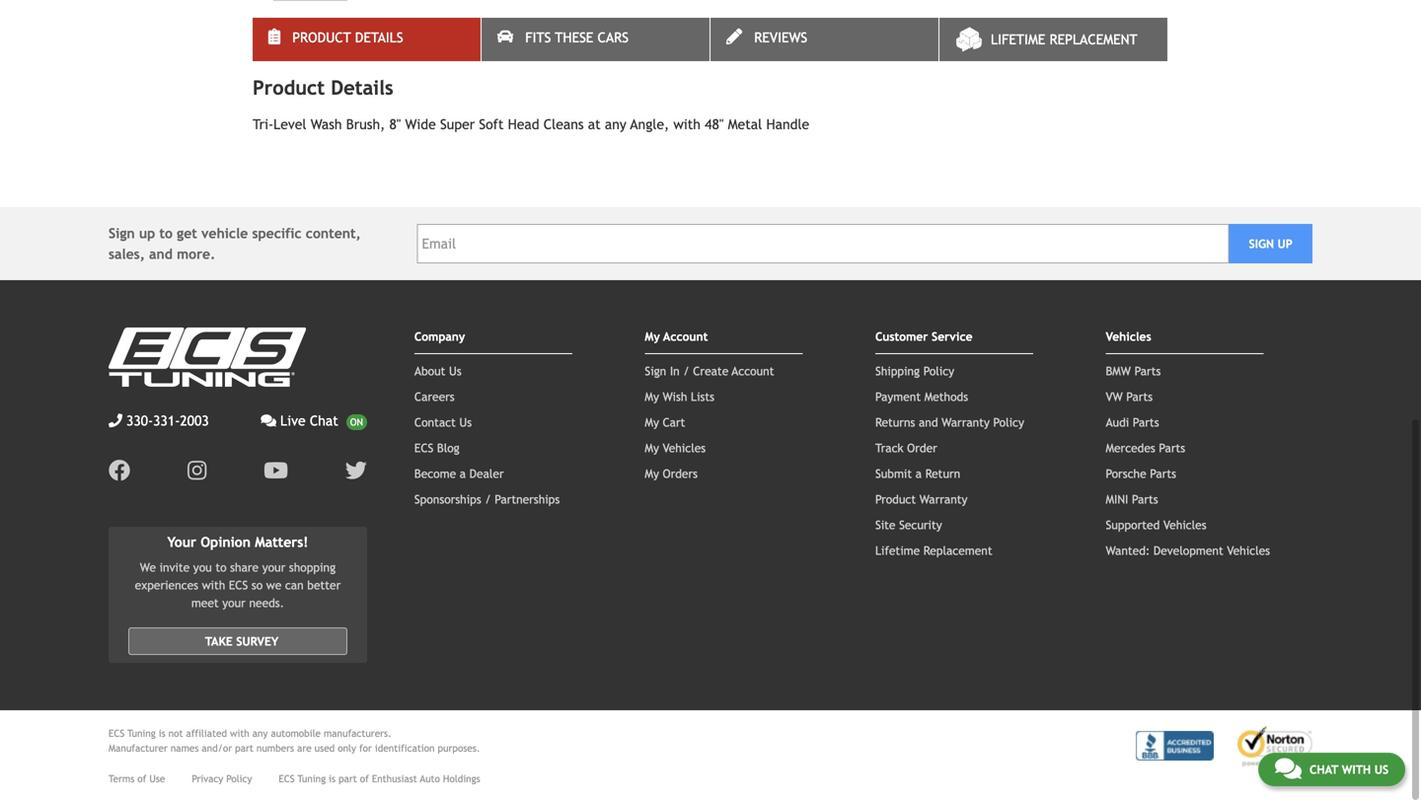 Task type: vqa. For each thing, say whether or not it's contained in the screenshot.
ECS Tuning is not affiliated with any automobile manufacturers. Manufacturer names and/or part numbers are used only for identification purposes. ECS
yes



Task type: locate. For each thing, give the bounding box(es) containing it.
tuning up the manufacturer at the bottom of page
[[127, 728, 156, 739]]

1 horizontal spatial to
[[215, 560, 227, 574]]

1 horizontal spatial tuning
[[298, 773, 326, 784]]

policy for shipping policy
[[923, 364, 954, 378]]

is inside ecs tuning is not affiliated with any automobile manufacturers. manufacturer names and/or part numbers are used only for identification purposes.
[[159, 728, 165, 739]]

angle,
[[630, 116, 669, 132]]

/ down dealer
[[485, 492, 491, 506]]

ecs inside ecs tuning is not affiliated with any automobile manufacturers. manufacturer names and/or part numbers are used only for identification purposes.
[[109, 728, 124, 739]]

mini parts link
[[1106, 492, 1158, 506]]

0 horizontal spatial tuning
[[127, 728, 156, 739]]

level
[[274, 116, 306, 132]]

sign up button
[[1229, 224, 1312, 264]]

0 vertical spatial details
[[355, 30, 403, 45]]

ecs tuning is not affiliated with any automobile manufacturers. manufacturer names and/or part numbers are used only for identification purposes.
[[109, 728, 480, 754]]

my for my account
[[645, 330, 660, 343]]

1 vertical spatial any
[[252, 728, 268, 739]]

up inside button
[[1278, 237, 1293, 251]]

0 vertical spatial us
[[449, 364, 462, 378]]

0 horizontal spatial of
[[137, 773, 146, 784]]

payment methods
[[875, 390, 968, 404]]

0 vertical spatial product
[[292, 30, 351, 45]]

product warranty
[[875, 492, 968, 506]]

my for my orders
[[645, 467, 659, 481]]

0 horizontal spatial a
[[460, 467, 466, 481]]

of left use
[[137, 773, 146, 784]]

super
[[440, 116, 475, 132]]

comments image
[[261, 414, 276, 428]]

shopping
[[289, 560, 336, 574]]

bmw parts link
[[1106, 364, 1161, 378]]

0 horizontal spatial up
[[139, 226, 155, 241]]

0 horizontal spatial any
[[252, 728, 268, 739]]

chat right comments image
[[1309, 763, 1338, 777]]

my vehicles
[[645, 441, 706, 455]]

0 horizontal spatial part
[[235, 742, 253, 754]]

0 vertical spatial policy
[[923, 364, 954, 378]]

es#3557346 - crd93060 - tri-level wash brush 8" wide - car wash brush with 48" handle - carrand - audi bmw volkswagen mercedes benz mini porsche image
[[273, 0, 347, 1]]

/ right in
[[683, 364, 689, 378]]

1 vertical spatial warranty
[[919, 492, 968, 506]]

my left cart
[[645, 415, 659, 429]]

my for my wish lists
[[645, 390, 659, 404]]

comments image
[[1275, 757, 1301, 781]]

terms of use link
[[109, 771, 165, 786]]

0 horizontal spatial /
[[485, 492, 491, 506]]

numbers
[[256, 742, 294, 754]]

any right at on the top left of the page
[[605, 116, 626, 132]]

parts down mercedes parts link
[[1150, 467, 1176, 481]]

0 vertical spatial account
[[663, 330, 708, 343]]

1 horizontal spatial sign
[[645, 364, 666, 378]]

payment methods link
[[875, 390, 968, 404]]

any
[[605, 116, 626, 132], [252, 728, 268, 739]]

and inside sign up to get vehicle specific content, sales, and more.
[[149, 246, 173, 262]]

1 horizontal spatial lifetime
[[991, 32, 1045, 47]]

your right meet
[[222, 596, 246, 610]]

0 horizontal spatial and
[[149, 246, 173, 262]]

bmw
[[1106, 364, 1131, 378]]

tuning inside ecs tuning is not affiliated with any automobile manufacturers. manufacturer names and/or part numbers are used only for identification purposes.
[[127, 728, 156, 739]]

to right you
[[215, 560, 227, 574]]

facebook logo image
[[109, 460, 130, 482]]

1 vertical spatial lifetime
[[875, 544, 920, 558]]

fits
[[525, 30, 551, 45]]

1 horizontal spatial replacement
[[1049, 32, 1137, 47]]

account up in
[[663, 330, 708, 343]]

chat right live
[[310, 413, 338, 429]]

ecs for ecs blog
[[414, 441, 433, 455]]

audi
[[1106, 415, 1129, 429]]

ecs tuning image
[[109, 328, 306, 387]]

parts up the porsche parts
[[1159, 441, 1185, 455]]

wanted: development vehicles link
[[1106, 544, 1270, 558]]

of
[[137, 773, 146, 784], [360, 773, 369, 784]]

we invite you to share your shopping experiences with ecs so we can better meet your needs.
[[135, 560, 341, 610]]

twitter logo image
[[345, 460, 367, 482]]

with up and/or
[[230, 728, 249, 739]]

enthusiast auto holdings link
[[372, 771, 480, 786]]

4 my from the top
[[645, 441, 659, 455]]

5 my from the top
[[645, 467, 659, 481]]

manufacturers.
[[324, 728, 392, 739]]

methods
[[924, 390, 968, 404]]

2 horizontal spatial sign
[[1249, 237, 1274, 251]]

1 vertical spatial details
[[331, 76, 393, 99]]

and right sales,
[[149, 246, 173, 262]]

parts for bmw parts
[[1134, 364, 1161, 378]]

0 horizontal spatial policy
[[226, 773, 252, 784]]

0 horizontal spatial lifetime
[[875, 544, 920, 558]]

2 a from the left
[[915, 467, 922, 481]]

survey
[[236, 634, 278, 648]]

careers link
[[414, 390, 455, 404]]

0 vertical spatial chat
[[310, 413, 338, 429]]

tri-level wash brush, 8" wide super soft head cleans at any angle, with 48" metal handle
[[253, 116, 809, 132]]

us right contact
[[459, 415, 472, 429]]

careers
[[414, 390, 455, 404]]

0 vertical spatial any
[[605, 116, 626, 132]]

specific
[[252, 226, 302, 241]]

1 horizontal spatial policy
[[923, 364, 954, 378]]

my up the my wish lists
[[645, 330, 660, 343]]

partnerships
[[495, 492, 560, 506]]

part down only at the left of the page
[[339, 773, 357, 784]]

and up order on the bottom
[[919, 415, 938, 429]]

part
[[235, 742, 253, 754], [339, 773, 357, 784]]

0 horizontal spatial your
[[222, 596, 246, 610]]

1 horizontal spatial part
[[339, 773, 357, 784]]

3 my from the top
[[645, 415, 659, 429]]

0 vertical spatial and
[[149, 246, 173, 262]]

vw parts
[[1106, 390, 1153, 404]]

is for not
[[159, 728, 165, 739]]

up inside sign up to get vehicle specific content, sales, and more.
[[139, 226, 155, 241]]

returns and warranty policy link
[[875, 415, 1024, 429]]

2 vertical spatial policy
[[226, 773, 252, 784]]

0 horizontal spatial to
[[159, 226, 173, 241]]

my left wish
[[645, 390, 659, 404]]

parts
[[1134, 364, 1161, 378], [1126, 390, 1153, 404], [1133, 415, 1159, 429], [1159, 441, 1185, 455], [1150, 467, 1176, 481], [1132, 492, 1158, 506]]

policy for privacy policy
[[226, 773, 252, 784]]

names
[[171, 742, 199, 754]]

1 horizontal spatial your
[[262, 560, 285, 574]]

with inside ecs tuning is not affiliated with any automobile manufacturers. manufacturer names and/or part numbers are used only for identification purposes.
[[230, 728, 249, 739]]

submit a return link
[[875, 467, 960, 481]]

porsche parts
[[1106, 467, 1176, 481]]

product up level
[[253, 76, 325, 99]]

vehicles
[[1106, 330, 1151, 343], [663, 441, 706, 455], [1163, 518, 1206, 532], [1227, 544, 1270, 558]]

0 horizontal spatial sign
[[109, 226, 135, 241]]

brush,
[[346, 116, 385, 132]]

to left get
[[159, 226, 173, 241]]

warranty
[[942, 415, 990, 429], [919, 492, 968, 506]]

soft
[[479, 116, 504, 132]]

vw parts link
[[1106, 390, 1153, 404]]

0 vertical spatial tuning
[[127, 728, 156, 739]]

to
[[159, 226, 173, 241], [215, 560, 227, 574]]

0 horizontal spatial replacement
[[923, 544, 992, 558]]

1 of from the left
[[137, 773, 146, 784]]

details
[[355, 30, 403, 45], [331, 76, 393, 99]]

parts for mini parts
[[1132, 492, 1158, 506]]

0 vertical spatial is
[[159, 728, 165, 739]]

account right create
[[732, 364, 774, 378]]

product
[[292, 30, 351, 45], [253, 76, 325, 99], [875, 492, 916, 506]]

1 vertical spatial policy
[[993, 415, 1024, 429]]

us right about
[[449, 364, 462, 378]]

1 vertical spatial is
[[329, 773, 336, 784]]

my down "my cart" link
[[645, 441, 659, 455]]

2 vertical spatial product
[[875, 492, 916, 506]]

1 horizontal spatial and
[[919, 415, 938, 429]]

order
[[907, 441, 937, 455]]

parts up mercedes parts
[[1133, 415, 1159, 429]]

returns and warranty policy
[[875, 415, 1024, 429]]

ecs for ecs tuning is not affiliated with any automobile manufacturers. manufacturer names and/or part numbers are used only for identification purposes.
[[109, 728, 124, 739]]

a for become
[[460, 467, 466, 481]]

instagram logo image
[[187, 460, 206, 482]]

product down es#3557346 - crd93060 - tri-level wash brush 8" wide - car wash brush with 48" handle - carrand - audi bmw volkswagen mercedes benz mini porsche "image"
[[292, 30, 351, 45]]

1 a from the left
[[460, 467, 466, 481]]

become a dealer
[[414, 467, 504, 481]]

part right and/or
[[235, 742, 253, 754]]

us for contact us
[[459, 415, 472, 429]]

and/or
[[202, 742, 232, 754]]

parts right the vw
[[1126, 390, 1153, 404]]

0 vertical spatial lifetime replacement link
[[939, 18, 1167, 61]]

1 horizontal spatial of
[[360, 773, 369, 784]]

product details link
[[253, 18, 481, 61]]

parts for vw parts
[[1126, 390, 1153, 404]]

product details inside product details link
[[292, 30, 403, 45]]

8"
[[389, 116, 401, 132]]

up for sign up
[[1278, 237, 1293, 251]]

so
[[251, 578, 263, 592]]

1 my from the top
[[645, 330, 660, 343]]

0 vertical spatial product details
[[292, 30, 403, 45]]

1 vertical spatial to
[[215, 560, 227, 574]]

ecs up the manufacturer at the bottom of page
[[109, 728, 124, 739]]

track
[[875, 441, 904, 455]]

only
[[338, 742, 356, 754]]

terms of use
[[109, 773, 165, 784]]

product down the submit
[[875, 492, 916, 506]]

youtube logo image
[[264, 460, 288, 482]]

0 horizontal spatial account
[[663, 330, 708, 343]]

product details up wash
[[253, 76, 393, 99]]

site security
[[875, 518, 942, 532]]

1 vertical spatial lifetime replacement link
[[875, 544, 992, 558]]

ecs down numbers
[[279, 773, 295, 784]]

is left the not
[[159, 728, 165, 739]]

contact us
[[414, 415, 472, 429]]

0 horizontal spatial is
[[159, 728, 165, 739]]

live chat
[[280, 413, 338, 429]]

these
[[555, 30, 593, 45]]

1 vertical spatial tuning
[[298, 773, 326, 784]]

ecs left so
[[229, 578, 248, 592]]

my left orders
[[645, 467, 659, 481]]

1 vertical spatial us
[[459, 415, 472, 429]]

1 vertical spatial lifetime replacement
[[875, 544, 992, 558]]

up
[[139, 226, 155, 241], [1278, 237, 1293, 251]]

1 horizontal spatial a
[[915, 467, 922, 481]]

1 horizontal spatial up
[[1278, 237, 1293, 251]]

1 vertical spatial your
[[222, 596, 246, 610]]

phone image
[[109, 414, 122, 428]]

ecs left the blog
[[414, 441, 433, 455]]

of left enthusiast
[[360, 773, 369, 784]]

product details down es#3557346 - crd93060 - tri-level wash brush 8" wide - car wash brush with 48" handle - carrand - audi bmw volkswagen mercedes benz mini porsche "image"
[[292, 30, 403, 45]]

sign for sign in / create account
[[645, 364, 666, 378]]

warranty down "return"
[[919, 492, 968, 506]]

0 vertical spatial to
[[159, 226, 173, 241]]

reviews link
[[711, 18, 938, 61]]

lists
[[691, 390, 714, 404]]

you
[[193, 560, 212, 574]]

1 horizontal spatial chat
[[1309, 763, 1338, 777]]

reviews
[[754, 30, 807, 45]]

tuning down are
[[298, 773, 326, 784]]

payment
[[875, 390, 921, 404]]

lifetime replacement link
[[939, 18, 1167, 61], [875, 544, 992, 558]]

part inside ecs tuning is not affiliated with any automobile manufacturers. manufacturer names and/or part numbers are used only for identification purposes.
[[235, 742, 253, 754]]

tuning for not
[[127, 728, 156, 739]]

any up numbers
[[252, 728, 268, 739]]

product details
[[292, 30, 403, 45], [253, 76, 393, 99]]

0 vertical spatial part
[[235, 742, 253, 754]]

0 vertical spatial lifetime
[[991, 32, 1045, 47]]

is down the used
[[329, 773, 336, 784]]

1 vertical spatial account
[[732, 364, 774, 378]]

us right comments image
[[1374, 763, 1388, 777]]

1 horizontal spatial /
[[683, 364, 689, 378]]

sign inside sign up to get vehicle specific content, sales, and more.
[[109, 226, 135, 241]]

1 horizontal spatial account
[[732, 364, 774, 378]]

parts right bmw
[[1134, 364, 1161, 378]]

sign in / create account link
[[645, 364, 774, 378]]

sign inside button
[[1249, 237, 1274, 251]]

us for about us
[[449, 364, 462, 378]]

2 of from the left
[[360, 773, 369, 784]]

parts down the porsche parts
[[1132, 492, 1158, 506]]

a left "return"
[[915, 467, 922, 481]]

security
[[899, 518, 942, 532]]

a left dealer
[[460, 467, 466, 481]]

my cart
[[645, 415, 685, 429]]

is for part
[[329, 773, 336, 784]]

with up meet
[[202, 578, 225, 592]]

your up the we
[[262, 560, 285, 574]]

0 vertical spatial replacement
[[1049, 32, 1137, 47]]

sign for sign up
[[1249, 237, 1274, 251]]

2 my from the top
[[645, 390, 659, 404]]

customer
[[875, 330, 928, 343]]

wanted: development vehicles
[[1106, 544, 1270, 558]]

parts for mercedes parts
[[1159, 441, 1185, 455]]

1 horizontal spatial is
[[329, 773, 336, 784]]

warranty down methods
[[942, 415, 990, 429]]

policy inside privacy policy link
[[226, 773, 252, 784]]

become
[[414, 467, 456, 481]]



Task type: describe. For each thing, give the bounding box(es) containing it.
about
[[414, 364, 445, 378]]

affiliated
[[186, 728, 227, 739]]

ecs for ecs tuning is part of enthusiast auto holdings
[[279, 773, 295, 784]]

company
[[414, 330, 465, 343]]

vehicles up orders
[[663, 441, 706, 455]]

in
[[670, 364, 680, 378]]

to inside sign up to get vehicle specific content, sales, and more.
[[159, 226, 173, 241]]

0 vertical spatial your
[[262, 560, 285, 574]]

330-331-2003 link
[[109, 411, 209, 431]]

create
[[693, 364, 729, 378]]

Email email field
[[417, 224, 1229, 264]]

about us link
[[414, 364, 462, 378]]

cleans
[[544, 116, 584, 132]]

1 horizontal spatial any
[[605, 116, 626, 132]]

0 horizontal spatial chat
[[310, 413, 338, 429]]

any inside ecs tuning is not affiliated with any automobile manufacturers. manufacturer names and/or part numbers are used only for identification purposes.
[[252, 728, 268, 739]]

my cart link
[[645, 415, 685, 429]]

supported
[[1106, 518, 1160, 532]]

submit
[[875, 467, 912, 481]]

sign for sign up to get vehicle specific content, sales, and more.
[[109, 226, 135, 241]]

tuning for part
[[298, 773, 326, 784]]

handle
[[766, 116, 809, 132]]

matters!
[[255, 534, 308, 550]]

sponsorships / partnerships link
[[414, 492, 560, 506]]

audi parts
[[1106, 415, 1159, 429]]

dealer
[[469, 467, 504, 481]]

wash
[[311, 116, 342, 132]]

we
[[266, 578, 281, 592]]

2 horizontal spatial policy
[[993, 415, 1024, 429]]

1 vertical spatial and
[[919, 415, 938, 429]]

wish
[[663, 390, 687, 404]]

vehicles up bmw parts link
[[1106, 330, 1151, 343]]

2 vertical spatial us
[[1374, 763, 1388, 777]]

0 vertical spatial /
[[683, 364, 689, 378]]

take
[[205, 634, 233, 648]]

1 vertical spatial part
[[339, 773, 357, 784]]

331-
[[153, 413, 180, 429]]

fits these cars
[[525, 30, 629, 45]]

ecs blog
[[414, 441, 460, 455]]

blog
[[437, 441, 460, 455]]

to inside we invite you to share your shopping experiences with ecs so we can better meet your needs.
[[215, 560, 227, 574]]

330-
[[126, 413, 153, 429]]

1 vertical spatial chat
[[1309, 763, 1338, 777]]

audi parts link
[[1106, 415, 1159, 429]]

chat with us link
[[1258, 753, 1405, 786]]

vehicles up wanted: development vehicles
[[1163, 518, 1206, 532]]

privacy
[[192, 773, 223, 784]]

take survey link
[[128, 627, 347, 655]]

my account
[[645, 330, 708, 343]]

0 vertical spatial lifetime replacement
[[991, 32, 1137, 47]]

take survey
[[205, 634, 278, 648]]

shipping
[[875, 364, 920, 378]]

not
[[168, 728, 183, 739]]

supported vehicles
[[1106, 518, 1206, 532]]

1 vertical spatial replacement
[[923, 544, 992, 558]]

identification
[[375, 742, 435, 754]]

purposes.
[[438, 742, 480, 754]]

lifetime inside 'lifetime replacement' link
[[991, 32, 1045, 47]]

use
[[149, 773, 165, 784]]

privacy policy
[[192, 773, 252, 784]]

product warranty link
[[875, 492, 968, 506]]

parts for audi parts
[[1133, 415, 1159, 429]]

track order
[[875, 441, 937, 455]]

of inside terms of use link
[[137, 773, 146, 784]]

with inside we invite you to share your shopping experiences with ecs so we can better meet your needs.
[[202, 578, 225, 592]]

shipping policy link
[[875, 364, 954, 378]]

vehicles right development
[[1227, 544, 1270, 558]]

site
[[875, 518, 895, 532]]

ecs blog link
[[414, 441, 460, 455]]

used
[[314, 742, 335, 754]]

up for sign up to get vehicle specific content, sales, and more.
[[139, 226, 155, 241]]

for
[[359, 742, 372, 754]]

auto
[[420, 773, 440, 784]]

vehicle
[[201, 226, 248, 241]]

take survey button
[[128, 627, 347, 655]]

return
[[925, 467, 960, 481]]

your
[[167, 534, 196, 550]]

1 vertical spatial product details
[[253, 76, 393, 99]]

2003
[[180, 413, 209, 429]]

we
[[140, 560, 156, 574]]

with right comments image
[[1342, 763, 1371, 777]]

bmw parts
[[1106, 364, 1161, 378]]

parts for porsche parts
[[1150, 467, 1176, 481]]

live
[[280, 413, 306, 429]]

about us
[[414, 364, 462, 378]]

sponsorships
[[414, 492, 481, 506]]

wanted:
[[1106, 544, 1150, 558]]

better
[[307, 578, 341, 592]]

my for my cart
[[645, 415, 659, 429]]

more.
[[177, 246, 215, 262]]

mini parts
[[1106, 492, 1158, 506]]

sign in / create account
[[645, 364, 774, 378]]

mini
[[1106, 492, 1128, 506]]

porsche parts link
[[1106, 467, 1176, 481]]

mercedes
[[1106, 441, 1155, 455]]

site security link
[[875, 518, 942, 532]]

cart
[[663, 415, 685, 429]]

my for my vehicles
[[645, 441, 659, 455]]

1 vertical spatial product
[[253, 76, 325, 99]]

content,
[[306, 226, 361, 241]]

ecs tuning is part of enthusiast auto holdings
[[279, 773, 480, 784]]

330-331-2003
[[126, 413, 209, 429]]

with left 48"
[[673, 116, 701, 132]]

1 vertical spatial /
[[485, 492, 491, 506]]

sign up to get vehicle specific content, sales, and more.
[[109, 226, 361, 262]]

share
[[230, 560, 259, 574]]

ecs inside we invite you to share your shopping experiences with ecs so we can better meet your needs.
[[229, 578, 248, 592]]

0 vertical spatial warranty
[[942, 415, 990, 429]]

a for submit
[[915, 467, 922, 481]]



